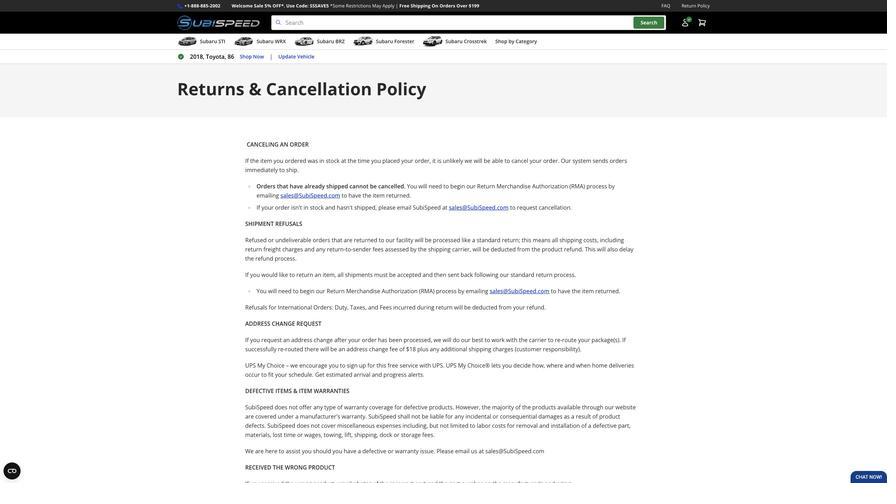 Task type: vqa. For each thing, say whether or not it's contained in the screenshot.
2nd My from right
yes



Task type: locate. For each thing, give the bounding box(es) containing it.
charges inside if you request an address change after your order has been processed, we will do our best to work with the carrier to re-route your package(s). if successfully re-routed there will be an address change fee of $18 plus any additional shipping charges (customer responsibility).
[[493, 346, 514, 353]]

0 horizontal spatial we
[[291, 362, 298, 370]]

1 vertical spatial at
[[443, 204, 448, 212]]

shipping inside if you request an address change after your order has been processed, we will do our best to work with the carrier to re-route your package(s). if successfully re-routed there will be an address change fee of $18 plus any additional shipping charges (customer responsibility).
[[469, 346, 492, 353]]

0 horizontal spatial at
[[341, 157, 346, 165]]

for down products.
[[446, 413, 453, 421]]

authorization up the refusals for international orders: duty, taxes, and fees incurred during return will be deducted from your refund.
[[382, 287, 418, 295]]

1 horizontal spatial from
[[518, 246, 531, 253]]

0 vertical spatial we
[[465, 157, 473, 165]]

1 horizontal spatial orders
[[610, 157, 628, 165]]

0 horizontal spatial standard
[[477, 236, 501, 244]]

you up estimated
[[329, 362, 339, 370]]

1 horizontal spatial ups
[[446, 362, 457, 370]]

at up shipped at the left top
[[341, 157, 346, 165]]

your left refund.
[[513, 304, 526, 312]]

if for if you request an address change after your order has been processed, we will do our best to work with the carrier to re-route your package(s). if successfully re-routed there will be an address change fee of $18 plus any additional shipping charges (customer responsibility).
[[245, 336, 249, 344]]

product down means
[[542, 246, 563, 253]]

charges down undeliverable
[[283, 246, 303, 253]]

0 vertical spatial from
[[518, 246, 531, 253]]

process down then
[[436, 287, 457, 295]]

0 horizontal spatial need
[[278, 287, 292, 295]]

change up the there
[[314, 336, 333, 344]]

order
[[290, 141, 309, 149]]

sssave5
[[310, 2, 329, 9]]

0 horizontal spatial &
[[249, 77, 262, 100]]

86
[[228, 53, 234, 61]]

address up sign
[[347, 346, 368, 353]]

if inside 'if the item you ordered was in stock at the time you placed your order, it is unlikely we will be able to cancel your order. our system sends orders immediately to ship.'
[[245, 157, 249, 165]]

your
[[402, 157, 414, 165], [530, 157, 542, 165], [262, 204, 274, 212], [513, 304, 526, 312], [349, 336, 361, 344], [578, 336, 591, 344], [275, 371, 287, 379]]

subaru left crosstrek
[[446, 38, 463, 45]]

part,
[[619, 422, 631, 430]]

0 vertical spatial merchandise
[[497, 183, 531, 190]]

warranty.
[[342, 413, 367, 421]]

1 horizontal spatial my
[[458, 362, 466, 370]]

and
[[325, 204, 336, 212], [305, 246, 315, 253], [423, 271, 433, 279], [368, 304, 379, 312], [565, 362, 575, 370], [372, 371, 382, 379], [540, 422, 550, 430]]

shop now link
[[240, 53, 264, 61]]

1 vertical spatial charges
[[493, 346, 514, 353]]

sti
[[218, 38, 226, 45]]

email
[[397, 204, 412, 212], [455, 448, 470, 455]]

by inside dropdown button
[[509, 38, 515, 45]]

you down canceling an order
[[274, 157, 284, 165]]

2 horizontal spatial an
[[339, 346, 345, 353]]

cancelled
[[379, 183, 404, 190]]

1 vertical spatial policy
[[377, 77, 427, 100]]

if up immediately
[[245, 157, 249, 165]]

warranty
[[344, 404, 368, 411], [395, 448, 419, 455]]

–
[[286, 362, 289, 370]]

2 my from the left
[[458, 362, 466, 370]]

this inside refused or undeliverable orders that are returned to our facility will be processed like a standard return; this means all shipping costs, including return freight charges and any return-to-sender fees assessed by the shipping carrier, will be deducted from the product refund. this will also delay the refund process.
[[522, 236, 532, 244]]

time inside 'if the item you ordered was in stock at the time you placed your order, it is unlikely we will be able to cancel your order. our system sends orders immediately to ship.'
[[358, 157, 370, 165]]

0 vertical spatial policy
[[698, 2, 710, 9]]

return down able
[[477, 183, 495, 190]]

isn't
[[291, 204, 302, 212]]

be left able
[[484, 157, 491, 165]]

1 vertical spatial orders
[[313, 236, 330, 244]]

shipping down best
[[469, 346, 492, 353]]

should
[[313, 448, 331, 455]]

already
[[305, 183, 325, 190]]

0 vertical spatial request
[[517, 204, 538, 212]]

2 horizontal spatial are
[[344, 236, 353, 244]]

4 subaru from the left
[[376, 38, 393, 45]]

towing,
[[324, 431, 343, 439]]

shop for shop by category
[[496, 38, 508, 45]]

where
[[547, 362, 563, 370]]

subaru left brz at the left top of page
[[317, 38, 334, 45]]

warranty down "storage"
[[395, 448, 419, 455]]

to
[[505, 157, 510, 165], [280, 166, 285, 174], [444, 183, 449, 190], [342, 192, 347, 200], [510, 204, 516, 212], [379, 236, 385, 244], [290, 271, 295, 279], [293, 287, 299, 295], [551, 287, 557, 295], [485, 336, 490, 344], [548, 336, 554, 344], [340, 362, 346, 370], [262, 371, 267, 379], [470, 422, 476, 430], [279, 448, 284, 455]]

process down "sends"
[[587, 183, 607, 190]]

faq
[[662, 2, 671, 9]]

0 horizontal spatial process.
[[275, 255, 297, 263]]

from left refund.
[[499, 304, 512, 312]]

1 vertical spatial request
[[262, 336, 282, 344]]

3 subaru from the left
[[317, 38, 334, 45]]

be left the liable
[[422, 413, 429, 421]]

1 horizontal spatial (rma)
[[570, 183, 585, 190]]

888-
[[191, 2, 201, 9]]

0 vertical spatial at
[[341, 157, 346, 165]]

by inside refused or undeliverable orders that are returned to our facility will be processed like a standard return; this means all shipping costs, including return freight charges and any return-to-sender fees assessed by the shipping carrier, will be deducted from the product refund. this will also delay the refund process.
[[411, 246, 417, 253]]

we right '–'
[[291, 362, 298, 370]]

1 horizontal spatial like
[[462, 236, 471, 244]]

0 horizontal spatial like
[[279, 271, 288, 279]]

deducted down the following
[[473, 304, 498, 312]]

1 horizontal spatial time
[[358, 157, 370, 165]]

for
[[368, 362, 375, 370], [395, 404, 402, 411], [446, 413, 453, 421], [507, 422, 515, 430]]

deducted down return;
[[491, 246, 516, 253]]

0 horizontal spatial request
[[262, 336, 282, 344]]

expenses
[[376, 422, 401, 430]]

all
[[552, 236, 558, 244], [338, 271, 344, 279]]

orders down immediately
[[257, 183, 276, 190]]

1 vertical spatial authorization
[[382, 287, 418, 295]]

0 horizontal spatial orders
[[313, 236, 330, 244]]

storage
[[401, 431, 421, 439]]

and inside subispeed does not offer any type of warranty coverage for defective products. however, the majority of the products available through our website are covered under a manufacturer's warranty. subispeed shall not be liable for any incidental or consequential damages as a result of product defects. subispeed does not cover miscellaneous expenses including, but not limited to labor costs for removal and installation of a defective part, materials, lost time or wages, towing, lift, shipping, dock or storage fees.
[[540, 422, 550, 430]]

process. inside refused or undeliverable orders that are returned to our facility will be processed like a standard return; this means all shipping costs, including return freight charges and any return-to-sender fees assessed by the shipping carrier, will be deducted from the product refund. this will also delay the refund process.
[[275, 255, 297, 263]]

defective up shall
[[404, 404, 428, 411]]

shipment
[[245, 220, 274, 228]]

0 horizontal spatial time
[[284, 431, 296, 439]]

with inside if you request an address change after your order has been processed, we will do our best to work with the carrier to re-route your package(s). if successfully re-routed there will be an address change fee of $18 plus any additional shipping charges (customer responsibility).
[[507, 336, 518, 344]]

all right item,
[[338, 271, 344, 279]]

sales@subispeed.com link for you will need to begin our return merchandise authorization (rma) process by emailing
[[490, 287, 550, 295]]

1 horizontal spatial this
[[522, 236, 532, 244]]

0 vertical spatial process
[[587, 183, 607, 190]]

0 vertical spatial return
[[682, 2, 697, 9]]

may
[[372, 2, 382, 9]]

+1-
[[184, 2, 191, 9]]

or inside refused or undeliverable orders that are returned to our facility will be processed like a standard return; this means all shipping costs, including return freight charges and any return-to-sender fees assessed by the shipping carrier, will be deducted from the product refund. this will also delay the refund process.
[[268, 236, 274, 244]]

subispeed logo image
[[177, 15, 260, 30]]

when
[[577, 362, 591, 370]]

however,
[[456, 404, 481, 411]]

1 vertical spatial stock
[[310, 204, 324, 212]]

unlikely
[[443, 157, 464, 165]]

charges inside refused or undeliverable orders that are returned to our facility will be processed like a standard return; this means all shipping costs, including return freight charges and any return-to-sender fees assessed by the shipping carrier, will be deducted from the product refund. this will also delay the refund process.
[[283, 246, 303, 253]]

1 vertical spatial defective
[[593, 422, 617, 430]]

1 horizontal spatial in
[[320, 157, 325, 165]]

by inside . you will need to begin our return merchandise authorization (rma) process by emailing
[[609, 183, 615, 190]]

with inside ups my choice – we encourage you to sign up for this free service with ups. ups my choice® lets you decide how, where and when home deliveries occur to fit your schedule. get estimated arrival and progress alerts.
[[420, 362, 431, 370]]

fees
[[373, 246, 384, 253]]

emailing
[[257, 192, 279, 200], [466, 287, 489, 295]]

and left fees
[[368, 304, 379, 312]]

subaru wrx button
[[234, 35, 286, 49]]

any inside if you request an address change after your order has been processed, we will do our best to work with the carrier to re-route your package(s). if successfully re-routed there will be an address change fee of $18 plus any additional shipping charges (customer responsibility).
[[430, 346, 440, 353]]

refund
[[256, 255, 273, 263]]

will
[[474, 157, 483, 165], [419, 183, 427, 190], [415, 236, 424, 244], [473, 246, 482, 253], [598, 246, 606, 253], [268, 287, 277, 295], [454, 304, 463, 312], [443, 336, 452, 344], [321, 346, 329, 353]]

2 vertical spatial defective
[[363, 448, 387, 455]]

emailing down the following
[[466, 287, 489, 295]]

1 horizontal spatial |
[[396, 2, 398, 9]]

carrier
[[529, 336, 547, 344]]

$199
[[469, 2, 480, 9]]

package(s).
[[592, 336, 621, 344]]

from
[[518, 246, 531, 253], [499, 304, 512, 312]]

1 vertical spatial sales@subispeed.com link
[[449, 204, 509, 212]]

be inside 'if the item you ordered was in stock at the time you placed your order, it is unlikely we will be able to cancel your order. our system sends orders immediately to ship.'
[[484, 157, 491, 165]]

this
[[522, 236, 532, 244], [377, 362, 386, 370]]

in
[[320, 157, 325, 165], [304, 204, 309, 212]]

0 horizontal spatial my
[[258, 362, 265, 370]]

orders inside 'if the item you ordered was in stock at the time you placed your order, it is unlikely we will be able to cancel your order. our system sends orders immediately to ship.'
[[610, 157, 628, 165]]

shipment refusals
[[245, 220, 303, 228]]

shop for shop now
[[240, 53, 252, 60]]

your right fit
[[275, 371, 287, 379]]

shop left category
[[496, 38, 508, 45]]

1 horizontal spatial you
[[407, 183, 417, 190]]

not right but
[[440, 422, 449, 430]]

an
[[280, 141, 288, 149]]

1 vertical spatial time
[[284, 431, 296, 439]]

1 vertical spatial with
[[420, 362, 431, 370]]

return inside . you will need to begin our return merchandise authorization (rma) process by emailing
[[477, 183, 495, 190]]

orders
[[610, 157, 628, 165], [313, 236, 330, 244]]

0 horizontal spatial does
[[275, 404, 288, 411]]

occur
[[245, 371, 260, 379]]

choice®
[[468, 362, 490, 370]]

our
[[561, 157, 571, 165]]

will left also
[[598, 246, 606, 253]]

shop
[[496, 38, 508, 45], [240, 53, 252, 60]]

work
[[492, 336, 505, 344]]

and down damages
[[540, 422, 550, 430]]

a right as
[[572, 413, 575, 421]]

1 horizontal spatial standard
[[511, 271, 535, 279]]

a subaru crosstrek thumbnail image image
[[423, 36, 443, 47]]

0 vertical spatial process.
[[275, 255, 297, 263]]

we inside if you request an address change after your order has been processed, we will do our best to work with the carrier to re-route your package(s). if successfully re-routed there will be an address change fee of $18 plus any additional shipping charges (customer responsibility).
[[434, 336, 442, 344]]

0 vertical spatial change
[[314, 336, 333, 344]]

deducted inside refused or undeliverable orders that are returned to our facility will be processed like a standard return; this means all shipping costs, including return freight charges and any return-to-sender fees assessed by the shipping carrier, will be deducted from the product refund. this will also delay the refund process.
[[491, 246, 516, 253]]

5 subaru from the left
[[446, 38, 463, 45]]

request
[[297, 320, 322, 328]]

you left would
[[250, 271, 260, 279]]

need up for international
[[278, 287, 292, 295]]

in right was on the left top of the page
[[320, 157, 325, 165]]

the inside if you request an address change after your order has been processed, we will do our best to work with the carrier to re-route your package(s). if successfully re-routed there will be an address change fee of $18 plus any additional shipping charges (customer responsibility).
[[519, 336, 528, 344]]

1 vertical spatial (rma)
[[419, 287, 435, 295]]

0 horizontal spatial return
[[327, 287, 345, 295]]

search input field
[[271, 15, 666, 30]]

a subaru wrx thumbnail image image
[[234, 36, 254, 47]]

1 ups from the left
[[245, 362, 256, 370]]

that down ship.
[[277, 183, 289, 190]]

0 vertical spatial with
[[507, 336, 518, 344]]

products.
[[429, 404, 454, 411]]

product up part,
[[600, 413, 621, 421]]

1 vertical spatial shop
[[240, 53, 252, 60]]

from down return;
[[518, 246, 531, 253]]

will right .
[[419, 183, 427, 190]]

assist
[[286, 448, 301, 455]]

you
[[407, 183, 417, 190], [257, 287, 267, 295]]

or up costs
[[493, 413, 499, 421]]

now
[[253, 53, 264, 60]]

(rma) up during
[[419, 287, 435, 295]]

our
[[467, 183, 476, 190], [386, 236, 395, 244], [500, 271, 509, 279], [316, 287, 325, 295], [462, 336, 471, 344], [605, 404, 614, 411]]

1 vertical spatial that
[[332, 236, 343, 244]]

1 vertical spatial orders
[[257, 183, 276, 190]]

materials,
[[245, 431, 272, 439]]

1 horizontal spatial defective
[[404, 404, 428, 411]]

authorization up cancellation.
[[533, 183, 568, 190]]

1 horizontal spatial returned.
[[596, 287, 621, 295]]

that up return-
[[332, 236, 343, 244]]

from inside refused or undeliverable orders that are returned to our facility will be processed like a standard return; this means all shipping costs, including return freight charges and any return-to-sender fees assessed by the shipping carrier, will be deducted from the product refund. this will also delay the refund process.
[[518, 246, 531, 253]]

(customer
[[515, 346, 542, 353]]

| right now
[[270, 53, 273, 61]]

1 vertical spatial we
[[434, 336, 442, 344]]

begin inside . you will need to begin our return merchandise authorization (rma) process by emailing
[[451, 183, 465, 190]]

begin down unlikely
[[451, 183, 465, 190]]

address
[[291, 336, 312, 344], [347, 346, 368, 353]]

be inside if you request an address change after your order has been processed, we will do our best to work with the carrier to re-route your package(s). if successfully re-routed there will be an address change fee of $18 plus any additional shipping charges (customer responsibility).
[[331, 346, 337, 353]]

at
[[341, 157, 346, 165], [443, 204, 448, 212]]

2 vertical spatial are
[[255, 448, 264, 455]]

update vehicle
[[279, 53, 315, 60]]

1 vertical spatial you
[[257, 287, 267, 295]]

1 horizontal spatial warranty
[[395, 448, 419, 455]]

products
[[533, 404, 556, 411]]

orders right "sends"
[[610, 157, 628, 165]]

shipped,
[[355, 204, 377, 212]]

stock right was on the left top of the page
[[326, 157, 340, 165]]

re- up "choice" at the bottom of the page
[[278, 346, 285, 353]]

a right processed
[[472, 236, 476, 244]]

1 horizontal spatial begin
[[451, 183, 465, 190]]

covered
[[256, 413, 277, 421]]

need
[[429, 183, 442, 190], [278, 287, 292, 295]]

1 vertical spatial re-
[[278, 346, 285, 353]]

ups right the "ups."
[[446, 362, 457, 370]]

free
[[388, 362, 399, 370]]

return down refused
[[245, 246, 262, 253]]

0 vertical spatial re-
[[555, 336, 563, 344]]

shipping down processed
[[429, 246, 451, 253]]

re-
[[555, 336, 563, 344], [278, 346, 285, 353]]

1 horizontal spatial re-
[[555, 336, 563, 344]]

subaru brz button
[[295, 35, 345, 49]]

like right would
[[279, 271, 288, 279]]

a subaru forester thumbnail image image
[[353, 36, 373, 47]]

for inside ups my choice – we encourage you to sign up for this free service with ups. ups my choice® lets you decide how, where and when home deliveries occur to fit your schedule. get estimated arrival and progress alerts.
[[368, 362, 375, 370]]

will down would
[[268, 287, 277, 295]]

restrictions
[[346, 2, 371, 9]]

website
[[616, 404, 636, 411]]

subaru inside dropdown button
[[446, 38, 463, 45]]

0 horizontal spatial stock
[[310, 204, 324, 212]]

like inside refused or undeliverable orders that are returned to our facility will be processed like a standard return; this means all shipping costs, including return freight charges and any return-to-sender fees assessed by the shipping carrier, will be deducted from the product refund. this will also delay the refund process.
[[462, 236, 471, 244]]

need inside . you will need to begin our return merchandise authorization (rma) process by emailing
[[429, 183, 442, 190]]

costs
[[492, 422, 506, 430]]

decide
[[514, 362, 531, 370]]

system
[[573, 157, 592, 165]]

all inside refused or undeliverable orders that are returned to our facility will be processed like a standard return; this means all shipping costs, including return freight charges and any return-to-sender fees assessed by the shipping carrier, will be deducted from the product refund. this will also delay the refund process.
[[552, 236, 558, 244]]

| left free
[[396, 2, 398, 9]]

of up consequential
[[516, 404, 521, 411]]

0 horizontal spatial product
[[542, 246, 563, 253]]

are up defects.
[[245, 413, 254, 421]]

orders up return-
[[313, 236, 330, 244]]

returned.
[[386, 192, 411, 200], [596, 287, 621, 295]]

defective for products
[[404, 404, 428, 411]]

in inside 'if the item you ordered was in stock at the time you placed your order, it is unlikely we will be able to cancel your order. our system sends orders immediately to ship.'
[[320, 157, 325, 165]]

we
[[245, 448, 254, 455]]

it
[[433, 157, 436, 165]]

0 horizontal spatial from
[[499, 304, 512, 312]]

0 horizontal spatial re-
[[278, 346, 285, 353]]

shop inside dropdown button
[[496, 38, 508, 45]]

1 horizontal spatial order
[[362, 336, 377, 344]]

email left us
[[455, 448, 470, 455]]

1 horizontal spatial request
[[517, 204, 538, 212]]

return up button icon
[[682, 2, 697, 9]]

0 vertical spatial does
[[275, 404, 288, 411]]

defective
[[404, 404, 428, 411], [593, 422, 617, 430], [363, 448, 387, 455]]

0 vertical spatial in
[[320, 157, 325, 165]]

hasn't
[[337, 204, 353, 212]]

ups
[[245, 362, 256, 370], [446, 362, 457, 370]]

will inside 'if the item you ordered was in stock at the time you placed your order, it is unlikely we will be able to cancel your order. our system sends orders immediately to ship.'
[[474, 157, 483, 165]]

subaru for subaru crosstrek
[[446, 38, 463, 45]]

and right arrival
[[372, 371, 382, 379]]

1 horizontal spatial all
[[552, 236, 558, 244]]

2 subaru from the left
[[257, 38, 274, 45]]

address up routed at bottom left
[[291, 336, 312, 344]]

1 horizontal spatial orders
[[440, 2, 456, 9]]

2 horizontal spatial item
[[582, 287, 594, 295]]

1 vertical spatial begin
[[300, 287, 315, 295]]

time inside subispeed does not offer any type of warranty coverage for defective products. however, the majority of the products available through our website are covered under a manufacturer's warranty. subispeed shall not be liable for any incidental or consequential damages as a result of product defects. subispeed does not cover miscellaneous expenses including, but not limited to labor costs for removal and installation of a defective part, materials, lost time or wages, towing, lift, shipping, dock or storage fees.
[[284, 431, 296, 439]]

1 horizontal spatial address
[[347, 346, 368, 353]]

1 horizontal spatial emailing
[[466, 287, 489, 295]]

all right means
[[552, 236, 558, 244]]

0 horizontal spatial this
[[377, 362, 386, 370]]

merchandise
[[497, 183, 531, 190], [346, 287, 381, 295]]

how,
[[533, 362, 545, 370]]

are up to-
[[344, 236, 353, 244]]

0 horizontal spatial warranty
[[344, 404, 368, 411]]

cover
[[322, 422, 336, 430]]

use
[[286, 2, 295, 9]]

subaru for subaru wrx
[[257, 38, 274, 45]]

a inside refused or undeliverable orders that are returned to our facility will be processed like a standard return; this means all shipping costs, including return freight charges and any return-to-sender fees assessed by the shipping carrier, will be deducted from the product refund. this will also delay the refund process.
[[472, 236, 476, 244]]

will left able
[[474, 157, 483, 165]]

our inside . you will need to begin our return merchandise authorization (rma) process by emailing
[[467, 183, 476, 190]]

stock inside 'if the item you ordered was in stock at the time you placed your order, it is unlikely we will be able to cancel your order. our system sends orders immediately to ship.'
[[326, 157, 340, 165]]

0 vertical spatial standard
[[477, 236, 501, 244]]

with up "alerts."
[[420, 362, 431, 370]]

refund.
[[527, 304, 546, 312]]

2 ups from the left
[[446, 362, 457, 370]]

1 subaru from the left
[[200, 38, 217, 45]]

please
[[379, 204, 396, 212]]

we right unlikely
[[465, 157, 473, 165]]

an down the after at the bottom left
[[339, 346, 345, 353]]

1 horizontal spatial email
[[455, 448, 470, 455]]

any right plus
[[430, 346, 440, 353]]

0 vertical spatial orders
[[610, 157, 628, 165]]

this left means
[[522, 236, 532, 244]]

this inside ups my choice – we encourage you to sign up for this free service with ups. ups my choice® lets you decide how, where and when home deliveries occur to fit your schedule. get estimated arrival and progress alerts.
[[377, 362, 386, 370]]

re- up responsibility).
[[555, 336, 563, 344]]

our inside subispeed does not offer any type of warranty coverage for defective products. however, the majority of the products available through our website are covered under a manufacturer's warranty. subispeed shall not be liable for any incidental or consequential damages as a result of product defects. subispeed does not cover miscellaneous expenses including, but not limited to labor costs for removal and installation of a defective part, materials, lost time or wages, towing, lift, shipping, dock or storage fees.
[[605, 404, 614, 411]]

an up routed at bottom left
[[283, 336, 290, 344]]

be right must
[[389, 271, 396, 279]]

of right fee
[[400, 346, 405, 353]]

is
[[438, 157, 442, 165]]

0 horizontal spatial charges
[[283, 246, 303, 253]]

are inside refused or undeliverable orders that are returned to our facility will be processed like a standard return; this means all shipping costs, including return freight charges and any return-to-sender fees assessed by the shipping carrier, will be deducted from the product refund. this will also delay the refund process.
[[344, 236, 353, 244]]

does up wages,
[[297, 422, 310, 430]]

in right isn't
[[304, 204, 309, 212]]

1 horizontal spatial &
[[294, 387, 298, 395]]

sender
[[353, 246, 371, 253]]

0 vertical spatial need
[[429, 183, 442, 190]]

a down shipping,
[[358, 448, 361, 455]]

if left would
[[245, 271, 249, 279]]

shall
[[398, 413, 410, 421]]

or up freight at the bottom left of the page
[[268, 236, 274, 244]]

with right work
[[507, 336, 518, 344]]

to inside refused or undeliverable orders that are returned to our facility will be processed like a standard return; this means all shipping costs, including return freight charges and any return-to-sender fees assessed by the shipping carrier, will be deducted from the product refund. this will also delay the refund process.
[[379, 236, 385, 244]]

then
[[434, 271, 447, 279]]

0 horizontal spatial item
[[261, 157, 272, 165]]

shipping up refund. this at the right bottom of the page
[[560, 236, 582, 244]]



Task type: describe. For each thing, give the bounding box(es) containing it.
you right assist
[[302, 448, 312, 455]]

1 vertical spatial emailing
[[466, 287, 489, 295]]

liable
[[430, 413, 444, 421]]

refusals
[[275, 220, 303, 228]]

alerts.
[[408, 371, 425, 379]]

subispeed up lost
[[268, 422, 295, 430]]

item inside 'if the item you ordered was in stock at the time you placed your order, it is unlikely we will be able to cancel your order. our system sends orders immediately to ship.'
[[261, 157, 272, 165]]

you right lets
[[503, 362, 512, 370]]

order inside if you request an address change after your order has been processed, we will do our best to work with the carrier to re-route your package(s). if successfully re-routed there will be an address change fee of $18 plus any additional shipping charges (customer responsibility).
[[362, 336, 377, 344]]

will inside . you will need to begin our return merchandise authorization (rma) process by emailing
[[419, 183, 427, 190]]

do
[[453, 336, 460, 344]]

.
[[404, 183, 406, 190]]

wrx
[[275, 38, 286, 45]]

here
[[265, 448, 278, 455]]

defective for at sales@subispeed.com
[[363, 448, 387, 455]]

subaru for subaru forester
[[376, 38, 393, 45]]

0 vertical spatial an
[[315, 271, 322, 279]]

0 horizontal spatial process
[[436, 287, 457, 295]]

result
[[576, 413, 591, 421]]

responsibility).
[[543, 346, 582, 353]]

return policy link
[[682, 2, 710, 10]]

of down through on the bottom right of the page
[[593, 413, 598, 421]]

subaru brz
[[317, 38, 345, 45]]

you inside if you request an address change after your order has been processed, we will do our best to work with the carrier to re-route your package(s). if successfully re-routed there will be an address change fee of $18 plus any additional shipping charges (customer responsibility).
[[250, 336, 260, 344]]

sign
[[347, 362, 358, 370]]

(rma) inside . you will need to begin our return merchandise authorization (rma) process by emailing
[[570, 183, 585, 190]]

1 my from the left
[[258, 362, 265, 370]]

refused or undeliverable orders that are returned to our facility will be processed like a standard return; this means all shipping costs, including return freight charges and any return-to-sender fees assessed by the shipping carrier, will be deducted from the product refund. this will also delay the refund process.
[[245, 236, 634, 263]]

1 vertical spatial shipping
[[429, 246, 451, 253]]

open widget image
[[4, 463, 21, 480]]

route
[[563, 336, 577, 344]]

of inside if you request an address change after your order has been processed, we will do our best to work with the carrier to re-route your package(s). if successfully re-routed there will be an address change fee of $18 plus any additional shipping charges (customer responsibility).
[[400, 346, 405, 353]]

cancellation.
[[539, 204, 572, 212]]

you left placed
[[371, 157, 381, 165]]

a subaru brz thumbnail image image
[[295, 36, 314, 47]]

0 horizontal spatial in
[[304, 204, 309, 212]]

subaru wrx
[[257, 38, 286, 45]]

any up the limited
[[455, 413, 464, 421]]

sales@subispeed.com link for if your order isn't in stock and hasn't shipped, please email subispeed at
[[449, 204, 509, 212]]

or right dock
[[394, 431, 400, 439]]

1 vertical spatial email
[[455, 448, 470, 455]]

process inside . you will need to begin our return merchandise authorization (rma) process by emailing
[[587, 183, 607, 190]]

subaru for subaru brz
[[317, 38, 334, 45]]

lost
[[273, 431, 283, 439]]

fit
[[268, 371, 274, 379]]

miscellaneous
[[337, 422, 375, 430]]

0 horizontal spatial an
[[283, 336, 290, 344]]

1 vertical spatial like
[[279, 271, 288, 279]]

address change request
[[245, 320, 322, 328]]

885-
[[201, 2, 210, 9]]

you will need to begin our return merchandise authorization (rma) process by emailing sales@subispeed.com to have the item returned.
[[257, 287, 621, 295]]

0 horizontal spatial begin
[[300, 287, 315, 295]]

installation
[[551, 422, 580, 430]]

not up including,
[[412, 413, 421, 421]]

and left when
[[565, 362, 575, 370]]

0 vertical spatial email
[[397, 204, 412, 212]]

2002
[[210, 2, 221, 9]]

at inside 'if the item you ordered was in stock at the time you placed your order, it is unlikely we will be able to cancel your order. our system sends orders immediately to ship.'
[[341, 157, 346, 165]]

shop by category button
[[496, 35, 537, 49]]

your inside ups my choice – we encourage you to sign up for this free service with ups. ups my choice® lets you decide how, where and when home deliveries occur to fit your schedule. get estimated arrival and progress alerts.
[[275, 371, 287, 379]]

additional
[[441, 346, 468, 353]]

will down you will need to begin our return merchandise authorization (rma) process by emailing sales@subispeed.com to have the item returned.
[[454, 304, 463, 312]]

change
[[272, 320, 295, 328]]

the
[[273, 464, 284, 472]]

faq link
[[662, 2, 671, 10]]

shop now
[[240, 53, 264, 60]]

you inside . you will need to begin our return merchandise authorization (rma) process by emailing
[[407, 183, 417, 190]]

removal
[[517, 422, 538, 430]]

return up refund.
[[536, 271, 553, 279]]

and left 'hasn't'
[[325, 204, 336, 212]]

we inside 'if the item you ordered was in stock at the time you placed your order, it is unlikely we will be able to cancel your order. our system sends orders immediately to ship.'
[[465, 157, 473, 165]]

subaru for subaru sti
[[200, 38, 217, 45]]

our inside if you request an address change after your order has been processed, we will do our best to work with the carrier to re-route your package(s). if successfully re-routed there will be an address change fee of $18 plus any additional shipping charges (customer responsibility).
[[462, 336, 471, 344]]

of down the result
[[582, 422, 587, 430]]

be left processed
[[425, 236, 432, 244]]

1 vertical spatial change
[[369, 346, 388, 353]]

0 vertical spatial orders
[[440, 2, 456, 9]]

1 vertical spatial need
[[278, 287, 292, 295]]

be inside subispeed does not offer any type of warranty coverage for defective products. however, the majority of the products available through our website are covered under a manufacturer's warranty. subispeed shall not be liable for any incidental or consequential damages as a result of product defects. subispeed does not cover miscellaneous expenses including, but not limited to labor costs for removal and installation of a defective part, materials, lost time or wages, towing, lift, shipping, dock or storage fees.
[[422, 413, 429, 421]]

be down back
[[465, 304, 471, 312]]

our inside refused or undeliverable orders that are returned to our facility will be processed like a standard return; this means all shipping costs, including return freight charges and any return-to-sender fees assessed by the shipping carrier, will be deducted from the product refund. this will also delay the refund process.
[[386, 236, 395, 244]]

over
[[457, 2, 468, 9]]

defective
[[245, 387, 274, 395]]

0 horizontal spatial authorization
[[382, 287, 418, 295]]

crosstrek
[[464, 38, 487, 45]]

return inside refused or undeliverable orders that are returned to our facility will be processed like a standard return; this means all shipping costs, including return freight charges and any return-to-sender fees assessed by the shipping carrier, will be deducted from the product refund. this will also delay the refund process.
[[245, 246, 262, 253]]

manufacturer's
[[300, 413, 341, 421]]

sale
[[254, 2, 264, 9]]

of right type
[[338, 404, 343, 411]]

0 horizontal spatial change
[[314, 336, 333, 344]]

shop by category
[[496, 38, 537, 45]]

0 horizontal spatial address
[[291, 336, 312, 344]]

0 horizontal spatial you
[[257, 287, 267, 295]]

emailing inside . you will need to begin our return merchandise authorization (rma) process by emailing
[[257, 192, 279, 200]]

subispeed up covered
[[245, 404, 273, 411]]

0 horizontal spatial all
[[338, 271, 344, 279]]

2 horizontal spatial shipping
[[560, 236, 582, 244]]

0 horizontal spatial orders
[[257, 183, 276, 190]]

if you request an address change after your order has been processed, we will do our best to work with the carrier to re-route your package(s). if successfully re-routed there will be an address change fee of $18 plus any additional shipping charges (customer responsibility).
[[245, 336, 626, 353]]

1 vertical spatial does
[[297, 422, 310, 430]]

sales@subispeed.com for if your order isn't in stock and hasn't shipped, please email subispeed at
[[449, 204, 509, 212]]

1 horizontal spatial process.
[[554, 271, 576, 279]]

shipments
[[345, 271, 373, 279]]

will right carrier,
[[473, 246, 482, 253]]

apply
[[383, 2, 395, 9]]

will right facility
[[415, 236, 424, 244]]

following
[[475, 271, 499, 279]]

0 vertical spatial sales@subispeed.com
[[281, 192, 340, 200]]

a right under
[[296, 413, 299, 421]]

duty,
[[335, 304, 349, 312]]

or left wages,
[[297, 431, 303, 439]]

are inside subispeed does not offer any type of warranty coverage for defective products. however, the majority of the products available through our website are covered under a manufacturer's warranty. subispeed shall not be liable for any incidental or consequential damages as a result of product defects. subispeed does not cover miscellaneous expenses including, but not limited to labor costs for removal and installation of a defective part, materials, lost time or wages, towing, lift, shipping, dock or storage fees.
[[245, 413, 254, 421]]

5%
[[265, 2, 272, 9]]

your left order.
[[530, 157, 542, 165]]

subaru crosstrek
[[446, 38, 487, 45]]

and inside refused or undeliverable orders that are returned to our facility will be processed like a standard return; this means all shipping costs, including return freight charges and any return-to-sender fees assessed by the shipping carrier, will be deducted from the product refund. this will also delay the refund process.
[[305, 246, 315, 253]]

vehicle
[[298, 53, 315, 60]]

arrival
[[354, 371, 371, 379]]

if for if the item you ordered was in stock at the time you placed your order, it is unlikely we will be able to cancel your order. our system sends orders immediately to ship.
[[245, 157, 249, 165]]

under
[[278, 413, 294, 421]]

any up manufacturer's
[[314, 404, 323, 411]]

1 vertical spatial from
[[499, 304, 512, 312]]

standard inside refused or undeliverable orders that are returned to our facility will be processed like a standard return; this means all shipping costs, including return freight charges and any return-to-sender fees assessed by the shipping carrier, will be deducted from the product refund. this will also delay the refund process.
[[477, 236, 501, 244]]

accepted
[[398, 271, 421, 279]]

0 horizontal spatial |
[[270, 53, 273, 61]]

cancellation
[[266, 77, 372, 100]]

subispeed down coverage
[[369, 413, 397, 421]]

subispeed down . you will need to begin our return merchandise authorization (rma) process by emailing
[[413, 204, 441, 212]]

for down consequential
[[507, 422, 515, 430]]

1 vertical spatial item
[[373, 192, 385, 200]]

costs,
[[584, 236, 599, 244]]

0 vertical spatial sales@subispeed.com link
[[281, 192, 340, 200]]

placed
[[383, 157, 400, 165]]

if for if your order isn't in stock and hasn't shipped, please email subispeed at sales@subispeed.com to request cancellation.
[[257, 204, 260, 212]]

for up shall
[[395, 404, 402, 411]]

a down the result
[[589, 422, 592, 430]]

dock
[[380, 431, 393, 439]]

would
[[262, 271, 278, 279]]

be right cannot
[[370, 183, 377, 190]]

issue.
[[420, 448, 435, 455]]

0 horizontal spatial merchandise
[[346, 287, 381, 295]]

subaru crosstrek button
[[423, 35, 487, 49]]

request inside if you request an address change after your order has been processed, we will do our best to work with the carrier to re-route your package(s). if successfully re-routed there will be an address change fee of $18 plus any additional shipping charges (customer responsibility).
[[262, 336, 282, 344]]

will left do
[[443, 336, 452, 344]]

orders:
[[314, 304, 334, 312]]

cancel
[[512, 157, 529, 165]]

to inside . you will need to begin our return merchandise authorization (rma) process by emailing
[[444, 183, 449, 190]]

shipping,
[[355, 431, 379, 439]]

not up wages,
[[311, 422, 320, 430]]

product inside refused or undeliverable orders that are returned to our facility will be processed like a standard return; this means all shipping costs, including return freight charges and any return-to-sender fees assessed by the shipping carrier, will be deducted from the product refund. this will also delay the refund process.
[[542, 246, 563, 253]]

off*.
[[273, 2, 285, 9]]

. you will need to begin our return merchandise authorization (rma) process by emailing
[[257, 183, 615, 200]]

if your order isn't in stock and hasn't shipped, please email subispeed at sales@subispeed.com to request cancellation.
[[257, 204, 572, 212]]

taxes,
[[350, 304, 367, 312]]

authorization inside . you will need to begin our return merchandise authorization (rma) process by emailing
[[533, 183, 568, 190]]

return inside the return policy link
[[682, 2, 697, 9]]

including,
[[403, 422, 428, 430]]

return down you will need to begin our return merchandise authorization (rma) process by emailing sales@subispeed.com to have the item returned.
[[436, 304, 453, 312]]

0 vertical spatial order
[[275, 204, 290, 212]]

2 horizontal spatial defective
[[593, 422, 617, 430]]

return left item,
[[297, 271, 313, 279]]

0 horizontal spatial (rma)
[[419, 287, 435, 295]]

us
[[471, 448, 478, 455]]

wrong
[[285, 464, 307, 472]]

sales@subispeed.com to have the item returned.
[[281, 192, 411, 200]]

1 vertical spatial address
[[347, 346, 368, 353]]

1 vertical spatial &
[[294, 387, 298, 395]]

a subaru sti thumbnail image image
[[177, 36, 197, 47]]

your right the after at the bottom left
[[349, 336, 361, 344]]

1 vertical spatial deducted
[[473, 304, 498, 312]]

welcome sale 5% off*. use code: sssave5
[[232, 2, 329, 9]]

0 horizontal spatial that
[[277, 183, 289, 190]]

carrier,
[[453, 246, 471, 253]]

encourage
[[300, 362, 328, 370]]

fee
[[390, 346, 398, 353]]

return-
[[327, 246, 346, 253]]

to inside subispeed does not offer any type of warranty coverage for defective products. however, the majority of the products available through our website are covered under a manufacturer's warranty. subispeed shall not be liable for any incidental or consequential damages as a result of product defects. subispeed does not cover miscellaneous expenses including, but not limited to labor costs for removal and installation of a defective part, materials, lost time or wages, towing, lift, shipping, dock or storage fees.
[[470, 422, 476, 430]]

you right should
[[333, 448, 343, 455]]

search button
[[634, 17, 665, 29]]

sales@subispeed.com for you will need to begin our return merchandise authorization (rma) process by emailing
[[490, 287, 550, 295]]

canceling
[[247, 141, 279, 149]]

that inside refused or undeliverable orders that are returned to our facility will be processed like a standard return; this means all shipping costs, including return freight charges and any return-to-sender fees assessed by the shipping carrier, will be deducted from the product refund. this will also delay the refund process.
[[332, 236, 343, 244]]

product inside subispeed does not offer any type of warranty coverage for defective products. however, the majority of the products available through our website are covered under a manufacturer's warranty. subispeed shall not be liable for any incidental or consequential damages as a result of product defects. subispeed does not cover miscellaneous expenses including, but not limited to labor costs for removal and installation of a defective part, materials, lost time or wages, towing, lift, shipping, dock or storage fees.
[[600, 413, 621, 421]]

we inside ups my choice – we encourage you to sign up for this free service with ups. ups my choice® lets you decide how, where and when home deliveries occur to fit your schedule. get estimated arrival and progress alerts.
[[291, 362, 298, 370]]

be right carrier,
[[483, 246, 490, 253]]

0 horizontal spatial returned.
[[386, 192, 411, 200]]

your up shipment refusals
[[262, 204, 274, 212]]

any inside refused or undeliverable orders that are returned to our facility will be processed like a standard return; this means all shipping costs, including return freight charges and any return-to-sender fees assessed by the shipping carrier, will be deducted from the product refund. this will also delay the refund process.
[[316, 246, 326, 253]]

for international
[[269, 304, 312, 312]]

warranty inside subispeed does not offer any type of warranty coverage for defective products. however, the majority of the products available through our website are covered under a manufacturer's warranty. subispeed shall not be liable for any incidental or consequential damages as a result of product defects. subispeed does not cover miscellaneous expenses including, but not limited to labor costs for removal and installation of a defective part, materials, lost time or wages, towing, lift, shipping, dock or storage fees.
[[344, 404, 368, 411]]

offer
[[299, 404, 312, 411]]

will right the there
[[321, 346, 329, 353]]

2018, toyota, 86
[[190, 53, 234, 61]]

or down dock
[[388, 448, 394, 455]]

merchandise inside . you will need to begin our return merchandise authorization (rma) process by emailing
[[497, 183, 531, 190]]

your left order,
[[402, 157, 414, 165]]

orders inside refused or undeliverable orders that are returned to our facility will be processed like a standard return; this means all shipping costs, including return freight charges and any return-to-sender fees assessed by the shipping carrier, will be deducted from the product refund. this will also delay the refund process.
[[313, 236, 330, 244]]

and left then
[[423, 271, 433, 279]]

0 horizontal spatial policy
[[377, 77, 427, 100]]

your right route
[[578, 336, 591, 344]]

if for if you would like to return an item, all shipments must be accepted and then sent back following our standard return process.
[[245, 271, 249, 279]]

1 vertical spatial returned.
[[596, 287, 621, 295]]

labor
[[477, 422, 491, 430]]

if right package(s).
[[623, 336, 626, 344]]

not up under
[[289, 404, 298, 411]]

button image
[[681, 18, 690, 27]]

but
[[430, 422, 439, 430]]

type
[[325, 404, 336, 411]]

to-
[[346, 246, 353, 253]]

at sales@subispeed.com
[[479, 448, 545, 455]]

1 vertical spatial standard
[[511, 271, 535, 279]]



